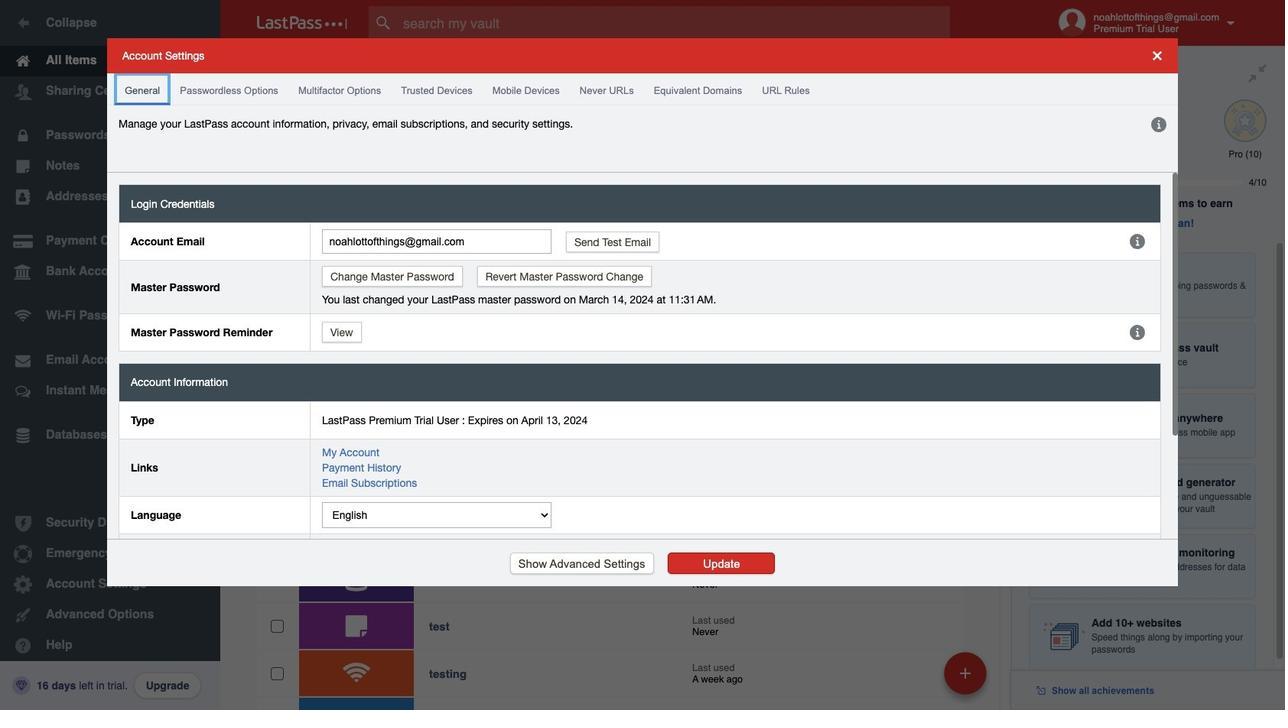 Task type: locate. For each thing, give the bounding box(es) containing it.
lastpass image
[[257, 16, 347, 30]]

new item navigation
[[939, 648, 996, 711]]

main navigation navigation
[[0, 0, 220, 711]]

new item image
[[960, 668, 971, 679]]

Search search field
[[369, 6, 980, 40]]

vault options navigation
[[220, 46, 1011, 92]]



Task type: describe. For each thing, give the bounding box(es) containing it.
search my vault text field
[[369, 6, 980, 40]]



Task type: vqa. For each thing, say whether or not it's contained in the screenshot.
New item navigation
yes



